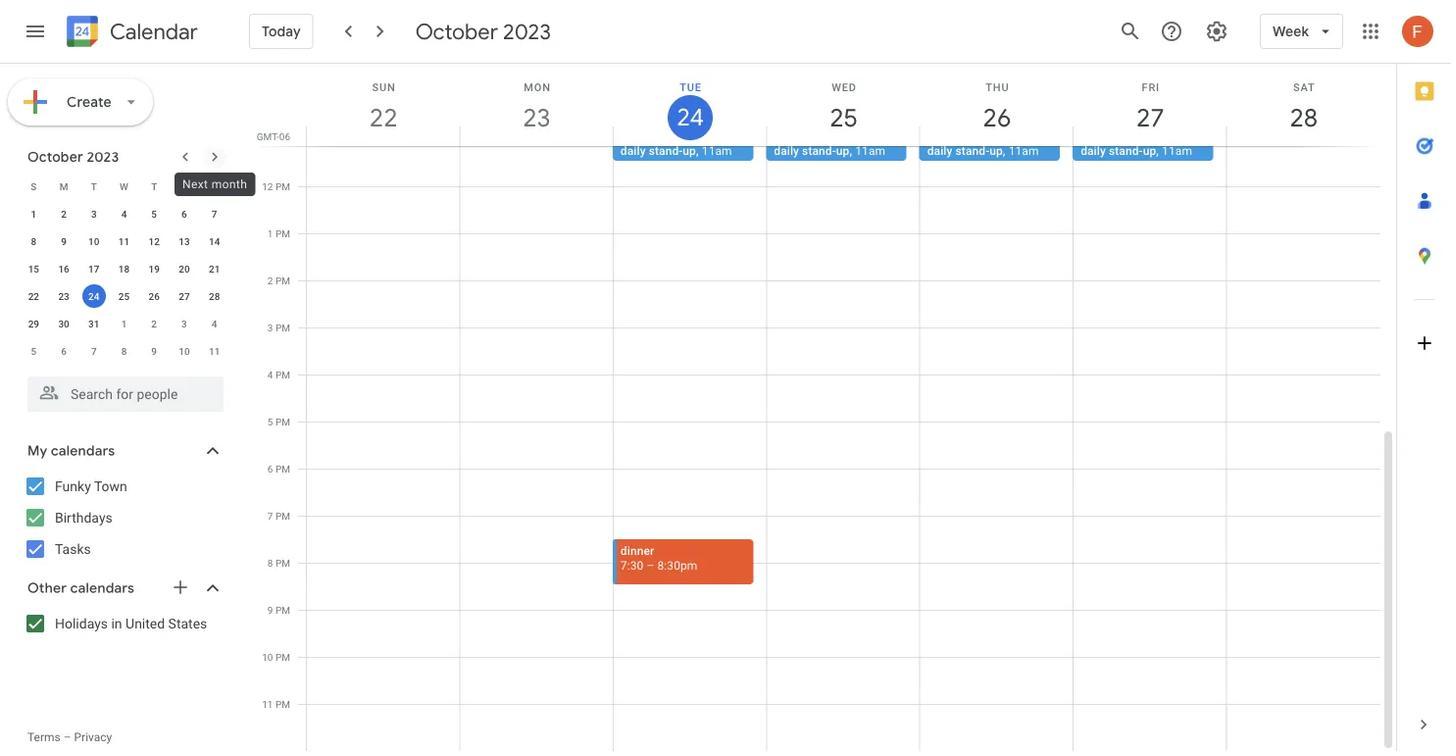 Task type: vqa. For each thing, say whether or not it's contained in the screenshot.


Task type: describe. For each thing, give the bounding box(es) containing it.
7 for november 7 'element' in the top of the page
[[91, 345, 97, 357]]

1 , from the left
[[696, 144, 699, 157]]

31 element
[[82, 312, 106, 335]]

funky town
[[55, 478, 127, 494]]

dinner 7:30 – 8:30pm
[[621, 544, 698, 572]]

10 pm
[[262, 651, 290, 663]]

4 up from the left
[[1143, 144, 1157, 157]]

fri
[[1142, 81, 1160, 93]]

terms – privacy
[[27, 731, 112, 744]]

1 up from the left
[[683, 144, 696, 157]]

10 for 10 pm
[[262, 651, 273, 663]]

holidays
[[55, 616, 108, 632]]

holidays in united states
[[55, 616, 207, 632]]

27 inside column header
[[1136, 102, 1164, 134]]

25 column header
[[766, 64, 921, 146]]

funky
[[55, 478, 91, 494]]

calendars for my calendars
[[51, 442, 115, 460]]

tue 24
[[676, 81, 703, 133]]

26 inside 26 column header
[[982, 102, 1010, 134]]

25 inside october 2023 "grid"
[[118, 290, 130, 302]]

0 vertical spatial 4
[[121, 208, 127, 220]]

week
[[1273, 23, 1309, 40]]

11 pm
[[262, 698, 290, 710]]

3 daily stand-up , 11am from the left
[[928, 144, 1039, 157]]

privacy
[[74, 731, 112, 744]]

16
[[58, 263, 69, 275]]

25 inside wed 25
[[829, 102, 857, 134]]

0 vertical spatial 2023
[[503, 18, 551, 45]]

14
[[209, 235, 220, 247]]

10 for 10 element
[[88, 235, 100, 247]]

birthdays
[[55, 510, 113, 526]]

26 element
[[142, 284, 166, 308]]

13
[[179, 235, 190, 247]]

23 column header
[[459, 64, 614, 146]]

sun
[[372, 81, 396, 93]]

17
[[88, 263, 100, 275]]

26 column header
[[920, 64, 1074, 146]]

2 daily from the left
[[774, 144, 799, 157]]

23 inside 23 "element"
[[58, 290, 69, 302]]

pm for 3 pm
[[276, 322, 290, 333]]

27 element
[[173, 284, 196, 308]]

month
[[212, 178, 247, 191]]

24 inside 24 column header
[[676, 102, 703, 133]]

1 vertical spatial –
[[63, 731, 71, 744]]

0 horizontal spatial october
[[27, 148, 83, 166]]

0 vertical spatial october
[[416, 18, 498, 45]]

terms
[[27, 731, 61, 744]]

1 vertical spatial october 2023
[[27, 148, 119, 166]]

0 vertical spatial 1
[[31, 208, 36, 220]]

8 for november 8 element
[[121, 345, 127, 357]]

november 2 element
[[142, 312, 166, 335]]

my calendars button
[[4, 436, 243, 467]]

11 element
[[112, 230, 136, 253]]

sun 22
[[368, 81, 396, 134]]

26 inside october 2023 "grid"
[[149, 290, 160, 302]]

7 pm
[[268, 510, 290, 522]]

24, today element
[[82, 284, 106, 308]]

4 for november 4 element
[[212, 318, 217, 330]]

dinner
[[621, 544, 655, 558]]

0 horizontal spatial 9
[[61, 235, 67, 247]]

0 horizontal spatial 3
[[91, 208, 97, 220]]

0 vertical spatial 5
[[151, 208, 157, 220]]

pm for 9 pm
[[276, 604, 290, 616]]

23 link
[[515, 95, 560, 140]]

thu 26
[[982, 81, 1010, 134]]

12 element
[[142, 230, 166, 253]]

2 11am from the left
[[856, 144, 886, 157]]

23 inside mon 23
[[522, 102, 550, 134]]

20 element
[[173, 257, 196, 281]]

my calendars
[[27, 442, 115, 460]]

0 vertical spatial october 2023
[[416, 18, 551, 45]]

12 pm
[[262, 180, 290, 192]]

thu
[[986, 81, 1010, 93]]

5 for 5 pm
[[268, 416, 273, 428]]

11 for 'november 11' element at the left top
[[209, 345, 220, 357]]

24 cell
[[79, 282, 109, 310]]

1 s from the left
[[31, 180, 37, 192]]

0 horizontal spatial 2023
[[87, 148, 119, 166]]

pm for 6 pm
[[276, 463, 290, 475]]

november 9 element
[[142, 339, 166, 363]]

9 for november 9 element
[[151, 345, 157, 357]]

15 element
[[22, 257, 45, 281]]

7:30
[[621, 559, 644, 572]]

2 t from the left
[[151, 180, 157, 192]]

29
[[28, 318, 39, 330]]

1 horizontal spatial 7
[[212, 208, 217, 220]]

row containing 15
[[19, 255, 230, 282]]

6 for 6 pm
[[268, 463, 273, 475]]

privacy link
[[74, 731, 112, 744]]

other
[[27, 580, 67, 597]]

1 pm
[[268, 228, 290, 239]]

pm for 2 pm
[[276, 275, 290, 286]]

19
[[149, 263, 160, 275]]

settings menu image
[[1206, 20, 1229, 43]]

0 vertical spatial 8
[[31, 235, 36, 247]]

wed
[[832, 81, 857, 93]]

24 column header
[[613, 64, 767, 146]]

november 1 element
[[112, 312, 136, 335]]

9 pm
[[268, 604, 290, 616]]

06
[[279, 130, 290, 142]]

states
[[168, 616, 207, 632]]

row containing 22
[[19, 282, 230, 310]]

m
[[60, 180, 68, 192]]

18
[[118, 263, 130, 275]]

0 horizontal spatial 2
[[61, 208, 67, 220]]

fri 27
[[1136, 81, 1164, 134]]

create
[[67, 93, 112, 111]]

w
[[120, 180, 128, 192]]

grid containing 22
[[251, 64, 1397, 752]]

6 pm
[[268, 463, 290, 475]]

row containing 8
[[19, 228, 230, 255]]

gmt-
[[257, 130, 279, 142]]

1 for 1 pm
[[268, 228, 273, 239]]

27 link
[[1128, 95, 1173, 140]]



Task type: locate. For each thing, give the bounding box(es) containing it.
11am
[[702, 144, 732, 157], [856, 144, 886, 157], [1009, 144, 1039, 157], [1162, 144, 1193, 157]]

1 vertical spatial 11
[[209, 345, 220, 357]]

3 for november 3 element at the top of the page
[[182, 318, 187, 330]]

11 pm from the top
[[276, 651, 290, 663]]

– right terms link
[[63, 731, 71, 744]]

8 for 8 pm
[[268, 557, 273, 569]]

22 up 29 in the left top of the page
[[28, 290, 39, 302]]

1 t from the left
[[91, 180, 97, 192]]

1 vertical spatial october
[[27, 148, 83, 166]]

1 down 12 pm
[[268, 228, 273, 239]]

0 horizontal spatial 28
[[209, 290, 220, 302]]

calendar
[[110, 18, 198, 46]]

17 element
[[82, 257, 106, 281]]

october 2023
[[416, 18, 551, 45], [27, 148, 119, 166]]

2 vertical spatial 10
[[262, 651, 273, 663]]

12 up "19"
[[149, 235, 160, 247]]

0 horizontal spatial 23
[[58, 290, 69, 302]]

1 horizontal spatial 2023
[[503, 18, 551, 45]]

1 pm from the top
[[276, 180, 290, 192]]

1 horizontal spatial t
[[151, 180, 157, 192]]

2 up from the left
[[836, 144, 850, 157]]

28 inside column header
[[1289, 102, 1317, 134]]

t
[[91, 180, 97, 192], [151, 180, 157, 192]]

2 horizontal spatial 1
[[268, 228, 273, 239]]

7 row from the top
[[19, 337, 230, 365]]

6
[[182, 208, 187, 220], [61, 345, 67, 357], [268, 463, 273, 475]]

5 pm from the top
[[276, 369, 290, 381]]

0 horizontal spatial 10
[[88, 235, 100, 247]]

up down 26 link
[[990, 144, 1003, 157]]

1 row from the top
[[19, 173, 230, 200]]

create button
[[8, 78, 153, 126]]

24 link
[[668, 95, 713, 140]]

26 link
[[975, 95, 1020, 140]]

pm down 10 pm
[[276, 698, 290, 710]]

1 vertical spatial 2
[[268, 275, 273, 286]]

10 down november 3 element at the top of the page
[[179, 345, 190, 357]]

pm for 11 pm
[[276, 698, 290, 710]]

5 down 29 element
[[31, 345, 36, 357]]

1 vertical spatial 12
[[149, 235, 160, 247]]

2 horizontal spatial 4
[[268, 369, 273, 381]]

2 vertical spatial 2
[[151, 318, 157, 330]]

3 inside grid
[[268, 322, 273, 333]]

11am down 25 link
[[856, 144, 886, 157]]

today button
[[249, 8, 314, 55]]

11 for 11 pm
[[262, 698, 273, 710]]

23 down mon on the top left
[[522, 102, 550, 134]]

9 up 16 element
[[61, 235, 67, 247]]

0 horizontal spatial 11
[[118, 235, 130, 247]]

mon
[[524, 81, 551, 93]]

6 row from the top
[[19, 310, 230, 337]]

october 2023 grid
[[19, 173, 230, 365]]

stand-
[[649, 144, 683, 157], [802, 144, 836, 157], [956, 144, 990, 157], [1109, 144, 1143, 157]]

7 down 6 pm
[[268, 510, 273, 522]]

0 vertical spatial 2
[[61, 208, 67, 220]]

0 horizontal spatial 24
[[88, 290, 100, 302]]

1 horizontal spatial 10
[[179, 345, 190, 357]]

9 for 9 pm
[[268, 604, 273, 616]]

8 pm
[[268, 557, 290, 569]]

other calendars button
[[4, 573, 243, 604]]

4 , from the left
[[1157, 144, 1159, 157]]

4 row from the top
[[19, 255, 230, 282]]

daily stand-up , 11am down 27 link
[[1081, 144, 1193, 157]]

week button
[[1261, 8, 1344, 55]]

1 vertical spatial 27
[[179, 290, 190, 302]]

12 right month
[[262, 180, 273, 192]]

7 for 7 pm
[[268, 510, 273, 522]]

2 vertical spatial 1
[[121, 318, 127, 330]]

calendars inside "dropdown button"
[[51, 442, 115, 460]]

mon 23
[[522, 81, 551, 134]]

3 daily from the left
[[928, 144, 953, 157]]

2 up november 9 element
[[151, 318, 157, 330]]

11 inside grid
[[262, 698, 273, 710]]

4 up 5 pm
[[268, 369, 273, 381]]

2 horizontal spatial 8
[[268, 557, 273, 569]]

1 vertical spatial 25
[[118, 290, 130, 302]]

1 vertical spatial 22
[[28, 290, 39, 302]]

1 horizontal spatial 8
[[121, 345, 127, 357]]

1 horizontal spatial 6
[[182, 208, 187, 220]]

1 vertical spatial 7
[[91, 345, 97, 357]]

calendars up "in" on the bottom left of the page
[[70, 580, 134, 597]]

3
[[91, 208, 97, 220], [182, 318, 187, 330], [268, 322, 273, 333]]

5 row from the top
[[19, 282, 230, 310]]

calendars
[[51, 442, 115, 460], [70, 580, 134, 597]]

11 down november 4 element
[[209, 345, 220, 357]]

5 inside grid
[[268, 416, 273, 428]]

27 column header
[[1073, 64, 1228, 146]]

27 down the 20
[[179, 290, 190, 302]]

28 element
[[203, 284, 226, 308]]

29 element
[[22, 312, 45, 335]]

1 11am from the left
[[702, 144, 732, 157]]

s
[[31, 180, 37, 192], [211, 180, 217, 192]]

23 element
[[52, 284, 76, 308]]

1 horizontal spatial 23
[[522, 102, 550, 134]]

in
[[111, 616, 122, 632]]

7 down 31 element at the left of the page
[[91, 345, 97, 357]]

22 element
[[22, 284, 45, 308]]

28 column header
[[1227, 64, 1381, 146]]

up
[[683, 144, 696, 157], [836, 144, 850, 157], [990, 144, 1003, 157], [1143, 144, 1157, 157]]

22 link
[[361, 95, 406, 140]]

6 down f
[[182, 208, 187, 220]]

11am down 24 "link"
[[702, 144, 732, 157]]

add other calendars image
[[171, 578, 190, 597]]

30
[[58, 318, 69, 330]]

8 pm from the top
[[276, 510, 290, 522]]

1 vertical spatial calendars
[[70, 580, 134, 597]]

12 for 12 pm
[[262, 180, 273, 192]]

6 down 30 element
[[61, 345, 67, 357]]

10 up 11 pm
[[262, 651, 273, 663]]

0 vertical spatial 12
[[262, 180, 273, 192]]

pm down 6 pm
[[276, 510, 290, 522]]

0 vertical spatial calendars
[[51, 442, 115, 460]]

grid
[[251, 64, 1397, 752]]

stand- down 27 link
[[1109, 144, 1143, 157]]

2 up 3 pm
[[268, 275, 273, 286]]

6 pm from the top
[[276, 416, 290, 428]]

0 horizontal spatial 7
[[91, 345, 97, 357]]

10
[[88, 235, 100, 247], [179, 345, 190, 357], [262, 651, 273, 663]]

calendars for other calendars
[[70, 580, 134, 597]]

4 down 28 element
[[212, 318, 217, 330]]

7 pm from the top
[[276, 463, 290, 475]]

1 horizontal spatial –
[[647, 559, 655, 572]]

calendar heading
[[106, 18, 198, 46]]

, down 26 link
[[1003, 144, 1006, 157]]

15
[[28, 263, 39, 275]]

pm for 5 pm
[[276, 416, 290, 428]]

pm for 8 pm
[[276, 557, 290, 569]]

sat
[[1294, 81, 1316, 93]]

pm for 4 pm
[[276, 369, 290, 381]]

row containing 5
[[19, 337, 230, 365]]

pm down 3 pm
[[276, 369, 290, 381]]

next
[[182, 178, 208, 191]]

november 4 element
[[203, 312, 226, 335]]

4 daily stand-up , 11am from the left
[[1081, 144, 1193, 157]]

19 element
[[142, 257, 166, 281]]

25
[[829, 102, 857, 134], [118, 290, 130, 302]]

wed 25
[[829, 81, 857, 134]]

3 up 10 element
[[91, 208, 97, 220]]

1 up 15 "element"
[[31, 208, 36, 220]]

daily stand-up , 11am down 26 link
[[928, 144, 1039, 157]]

31
[[88, 318, 100, 330]]

1 vertical spatial 6
[[61, 345, 67, 357]]

daily stand-up , 11am down 25 link
[[774, 144, 886, 157]]

28
[[1289, 102, 1317, 134], [209, 290, 220, 302]]

2 down m
[[61, 208, 67, 220]]

22 column header
[[306, 64, 460, 146]]

0 horizontal spatial 8
[[31, 235, 36, 247]]

28 inside october 2023 "grid"
[[209, 290, 220, 302]]

22 down sun
[[368, 102, 396, 134]]

2 vertical spatial 11
[[262, 698, 273, 710]]

2 , from the left
[[850, 144, 853, 157]]

1 for november 1 element
[[121, 318, 127, 330]]

0 vertical spatial 6
[[182, 208, 187, 220]]

1 horizontal spatial 26
[[982, 102, 1010, 134]]

2 horizontal spatial 5
[[268, 416, 273, 428]]

4 pm
[[268, 369, 290, 381]]

0 vertical spatial 22
[[368, 102, 396, 134]]

25 down 18
[[118, 290, 130, 302]]

25 down 'wed'
[[829, 102, 857, 134]]

next month
[[182, 178, 247, 191]]

1 vertical spatial 28
[[209, 290, 220, 302]]

12 inside october 2023 "grid"
[[149, 235, 160, 247]]

26
[[982, 102, 1010, 134], [149, 290, 160, 302]]

23 down 16
[[58, 290, 69, 302]]

12 for 12
[[149, 235, 160, 247]]

8 up 9 pm
[[268, 557, 273, 569]]

21
[[209, 263, 220, 275]]

other calendars
[[27, 580, 134, 597]]

row group containing 1
[[19, 200, 230, 365]]

5
[[151, 208, 157, 220], [31, 345, 36, 357], [268, 416, 273, 428]]

7
[[212, 208, 217, 220], [91, 345, 97, 357], [268, 510, 273, 522]]

1 horizontal spatial 4
[[212, 318, 217, 330]]

november 3 element
[[173, 312, 196, 335]]

22
[[368, 102, 396, 134], [28, 290, 39, 302]]

2 for 2 pm
[[268, 275, 273, 286]]

2023 up mon on the top left
[[503, 18, 551, 45]]

22 inside column header
[[368, 102, 396, 134]]

–
[[647, 559, 655, 572], [63, 731, 71, 744]]

6 up 7 pm
[[268, 463, 273, 475]]

1 horizontal spatial 22
[[368, 102, 396, 134]]

Search for people text field
[[39, 377, 212, 412]]

november 8 element
[[112, 339, 136, 363]]

25 link
[[821, 95, 867, 140]]

up down 24 "link"
[[683, 144, 696, 157]]

2 horizontal spatial 10
[[262, 651, 273, 663]]

– inside dinner 7:30 – 8:30pm
[[647, 559, 655, 572]]

2 s from the left
[[211, 180, 217, 192]]

5 up 6 pm
[[268, 416, 273, 428]]

3 pm from the top
[[276, 275, 290, 286]]

28 link
[[1282, 95, 1327, 140]]

pm for 7 pm
[[276, 510, 290, 522]]

24 inside 24, today element
[[88, 290, 100, 302]]

28 down sat
[[1289, 102, 1317, 134]]

0 vertical spatial 11
[[118, 235, 130, 247]]

1 daily from the left
[[621, 144, 646, 157]]

row up the 18 element
[[19, 228, 230, 255]]

2 vertical spatial 5
[[268, 416, 273, 428]]

4 for 4 pm
[[268, 369, 273, 381]]

, down 27 link
[[1157, 144, 1159, 157]]

7 up 14 "element"
[[212, 208, 217, 220]]

terms link
[[27, 731, 61, 744]]

october
[[416, 18, 498, 45], [27, 148, 83, 166]]

0 horizontal spatial 26
[[149, 290, 160, 302]]

27 down fri at the top right of the page
[[1136, 102, 1164, 134]]

1 horizontal spatial s
[[211, 180, 217, 192]]

calendars up funky town
[[51, 442, 115, 460]]

4 inside november 4 element
[[212, 318, 217, 330]]

2 horizontal spatial 2
[[268, 275, 273, 286]]

row
[[19, 173, 230, 200], [19, 200, 230, 228], [19, 228, 230, 255], [19, 255, 230, 282], [19, 282, 230, 310], [19, 310, 230, 337], [19, 337, 230, 365]]

0 vertical spatial 28
[[1289, 102, 1317, 134]]

pm for 1 pm
[[276, 228, 290, 239]]

8 down november 1 element
[[121, 345, 127, 357]]

pm
[[276, 180, 290, 192], [276, 228, 290, 239], [276, 275, 290, 286], [276, 322, 290, 333], [276, 369, 290, 381], [276, 416, 290, 428], [276, 463, 290, 475], [276, 510, 290, 522], [276, 557, 290, 569], [276, 604, 290, 616], [276, 651, 290, 663], [276, 698, 290, 710]]

0 vertical spatial 23
[[522, 102, 550, 134]]

5 pm
[[268, 416, 290, 428]]

row down w
[[19, 200, 230, 228]]

0 horizontal spatial –
[[63, 731, 71, 744]]

november 5 element
[[22, 339, 45, 363]]

0 horizontal spatial october 2023
[[27, 148, 119, 166]]

1 vertical spatial 5
[[31, 345, 36, 357]]

9
[[61, 235, 67, 247], [151, 345, 157, 357], [268, 604, 273, 616]]

1 vertical spatial 8
[[121, 345, 127, 357]]

1 down 25 element
[[121, 318, 127, 330]]

0 horizontal spatial s
[[31, 180, 37, 192]]

1 vertical spatial 4
[[212, 318, 217, 330]]

tab list
[[1398, 64, 1452, 697]]

4 pm from the top
[[276, 322, 290, 333]]

10 inside grid
[[262, 651, 273, 663]]

row up 11 element
[[19, 173, 230, 200]]

2 horizontal spatial 3
[[268, 322, 273, 333]]

3 pm
[[268, 322, 290, 333]]

row containing s
[[19, 173, 230, 200]]

gmt-06
[[257, 130, 290, 142]]

6 for november 6 element
[[61, 345, 67, 357]]

2 vertical spatial 7
[[268, 510, 273, 522]]

10 element
[[82, 230, 106, 253]]

0 horizontal spatial 1
[[31, 208, 36, 220]]

1 horizontal spatial october
[[416, 18, 498, 45]]

1 horizontal spatial 11
[[209, 345, 220, 357]]

9 down november 2 element
[[151, 345, 157, 357]]

1 vertical spatial 10
[[179, 345, 190, 357]]

tue
[[680, 81, 702, 93]]

2 row from the top
[[19, 200, 230, 228]]

14 element
[[203, 230, 226, 253]]

, down 24 "link"
[[696, 144, 699, 157]]

daily stand-up , 11am down 24 "link"
[[621, 144, 732, 157]]

1 horizontal spatial 27
[[1136, 102, 1164, 134]]

25 element
[[112, 284, 136, 308]]

town
[[94, 478, 127, 494]]

my
[[27, 442, 47, 460]]

t left f
[[151, 180, 157, 192]]

pm up the '2 pm'
[[276, 228, 290, 239]]

7 inside 'element'
[[91, 345, 97, 357]]

today
[[262, 23, 301, 40]]

0 vertical spatial 26
[[982, 102, 1010, 134]]

1
[[31, 208, 36, 220], [268, 228, 273, 239], [121, 318, 127, 330]]

2 stand- from the left
[[802, 144, 836, 157]]

pm up 9 pm
[[276, 557, 290, 569]]

stand- down 25 link
[[802, 144, 836, 157]]

6 inside grid
[[268, 463, 273, 475]]

my calendars list
[[4, 471, 243, 565]]

27
[[1136, 102, 1164, 134], [179, 290, 190, 302]]

2 horizontal spatial 9
[[268, 604, 273, 616]]

up down 27 link
[[1143, 144, 1157, 157]]

pm up 7 pm
[[276, 463, 290, 475]]

4 11am from the left
[[1162, 144, 1193, 157]]

16 element
[[52, 257, 76, 281]]

0 horizontal spatial 12
[[149, 235, 160, 247]]

3 for 3 pm
[[268, 322, 273, 333]]

30 element
[[52, 312, 76, 335]]

None search field
[[0, 369, 243, 412]]

october 2023 up m
[[27, 148, 119, 166]]

28 down 21
[[209, 290, 220, 302]]

3 11am from the left
[[1009, 144, 1039, 157]]

9 pm from the top
[[276, 557, 290, 569]]

pm up 1 pm
[[276, 180, 290, 192]]

pm up 6 pm
[[276, 416, 290, 428]]

3 up 4 pm
[[268, 322, 273, 333]]

pm up 3 pm
[[276, 275, 290, 286]]

10 up the 17
[[88, 235, 100, 247]]

0 horizontal spatial 5
[[31, 345, 36, 357]]

2 horizontal spatial 11
[[262, 698, 273, 710]]

4 inside grid
[[268, 369, 273, 381]]

0 horizontal spatial 6
[[61, 345, 67, 357]]

2023
[[503, 18, 551, 45], [87, 148, 119, 166]]

,
[[696, 144, 699, 157], [850, 144, 853, 157], [1003, 144, 1006, 157], [1157, 144, 1159, 157]]

1 horizontal spatial 3
[[182, 318, 187, 330]]

row up november 1 element
[[19, 282, 230, 310]]

10 for 'november 10' element
[[179, 345, 190, 357]]

4 stand- from the left
[[1109, 144, 1143, 157]]

row down 25 element
[[19, 310, 230, 337]]

11 down 10 pm
[[262, 698, 273, 710]]

stand- down 24 "link"
[[649, 144, 683, 157]]

t right m
[[91, 180, 97, 192]]

0 vertical spatial 10
[[88, 235, 100, 247]]

, down 25 link
[[850, 144, 853, 157]]

13 element
[[173, 230, 196, 253]]

0 vertical spatial 9
[[61, 235, 67, 247]]

up down 25 link
[[836, 144, 850, 157]]

united
[[126, 616, 165, 632]]

18 element
[[112, 257, 136, 281]]

2023 down the create
[[87, 148, 119, 166]]

1 horizontal spatial october 2023
[[416, 18, 551, 45]]

main drawer image
[[24, 20, 47, 43]]

2 pm from the top
[[276, 228, 290, 239]]

24 up 31
[[88, 290, 100, 302]]

s right next
[[211, 180, 217, 192]]

11am down 27 link
[[1162, 144, 1193, 157]]

2 for november 2 element
[[151, 318, 157, 330]]

3 row from the top
[[19, 228, 230, 255]]

3 , from the left
[[1003, 144, 1006, 157]]

9 up 10 pm
[[268, 604, 273, 616]]

f
[[182, 180, 187, 192]]

1 horizontal spatial 12
[[262, 180, 273, 192]]

24
[[676, 102, 703, 133], [88, 290, 100, 302]]

pm down 9 pm
[[276, 651, 290, 663]]

pm for 12 pm
[[276, 180, 290, 192]]

0 horizontal spatial 22
[[28, 290, 39, 302]]

stand- down 26 link
[[956, 144, 990, 157]]

row up 25 element
[[19, 255, 230, 282]]

5 up 12 element
[[151, 208, 157, 220]]

27 inside row
[[179, 290, 190, 302]]

0 vertical spatial 7
[[212, 208, 217, 220]]

calendars inside dropdown button
[[70, 580, 134, 597]]

1 horizontal spatial 1
[[121, 318, 127, 330]]

2 horizontal spatial 7
[[268, 510, 273, 522]]

november 10 element
[[173, 339, 196, 363]]

tasks
[[55, 541, 91, 557]]

11 for 11 element
[[118, 235, 130, 247]]

row down november 1 element
[[19, 337, 230, 365]]

2 vertical spatial 9
[[268, 604, 273, 616]]

4 daily from the left
[[1081, 144, 1106, 157]]

5 for november 5 element
[[31, 345, 36, 357]]

2 horizontal spatial 6
[[268, 463, 273, 475]]

4
[[121, 208, 127, 220], [212, 318, 217, 330], [268, 369, 273, 381]]

1 daily stand-up , 11am from the left
[[621, 144, 732, 157]]

1 vertical spatial 24
[[88, 290, 100, 302]]

26 down the thu
[[982, 102, 1010, 134]]

20
[[179, 263, 190, 275]]

november 11 element
[[203, 339, 226, 363]]

row group
[[19, 200, 230, 365]]

21 element
[[203, 257, 226, 281]]

0 vertical spatial –
[[647, 559, 655, 572]]

1 horizontal spatial 2
[[151, 318, 157, 330]]

row containing 29
[[19, 310, 230, 337]]

22 inside october 2023 "grid"
[[28, 290, 39, 302]]

1 horizontal spatial 28
[[1289, 102, 1317, 134]]

11am down 26 link
[[1009, 144, 1039, 157]]

1 vertical spatial 2023
[[87, 148, 119, 166]]

1 horizontal spatial 9
[[151, 345, 157, 357]]

november 7 element
[[82, 339, 106, 363]]

3 down the 27 element
[[182, 318, 187, 330]]

11 up 18
[[118, 235, 130, 247]]

3 stand- from the left
[[956, 144, 990, 157]]

pm down 8 pm
[[276, 604, 290, 616]]

23
[[522, 102, 550, 134], [58, 290, 69, 302]]

10 pm from the top
[[276, 604, 290, 616]]

2 pm
[[268, 275, 290, 286]]

4 up 11 element
[[121, 208, 127, 220]]

calendar element
[[63, 12, 198, 55]]

8 up 15 "element"
[[31, 235, 36, 247]]

pm for 10 pm
[[276, 651, 290, 663]]

– right 7:30
[[647, 559, 655, 572]]

pm up 4 pm
[[276, 322, 290, 333]]

1 stand- from the left
[[649, 144, 683, 157]]

1 vertical spatial 1
[[268, 228, 273, 239]]

november 6 element
[[52, 339, 76, 363]]

2 vertical spatial 4
[[268, 369, 273, 381]]

s left m
[[31, 180, 37, 192]]

26 down "19"
[[149, 290, 160, 302]]

12
[[262, 180, 273, 192], [149, 235, 160, 247]]

24 down tue
[[676, 102, 703, 133]]

12 pm from the top
[[276, 698, 290, 710]]

2 daily stand-up , 11am from the left
[[774, 144, 886, 157]]

3 up from the left
[[990, 144, 1003, 157]]

october 2023 up mon on the top left
[[416, 18, 551, 45]]

11
[[118, 235, 130, 247], [209, 345, 220, 357], [262, 698, 273, 710]]

1 horizontal spatial 5
[[151, 208, 157, 220]]

8:30pm
[[658, 559, 698, 572]]

1 horizontal spatial 25
[[829, 102, 857, 134]]

sat 28
[[1289, 81, 1317, 134]]

row containing 1
[[19, 200, 230, 228]]



